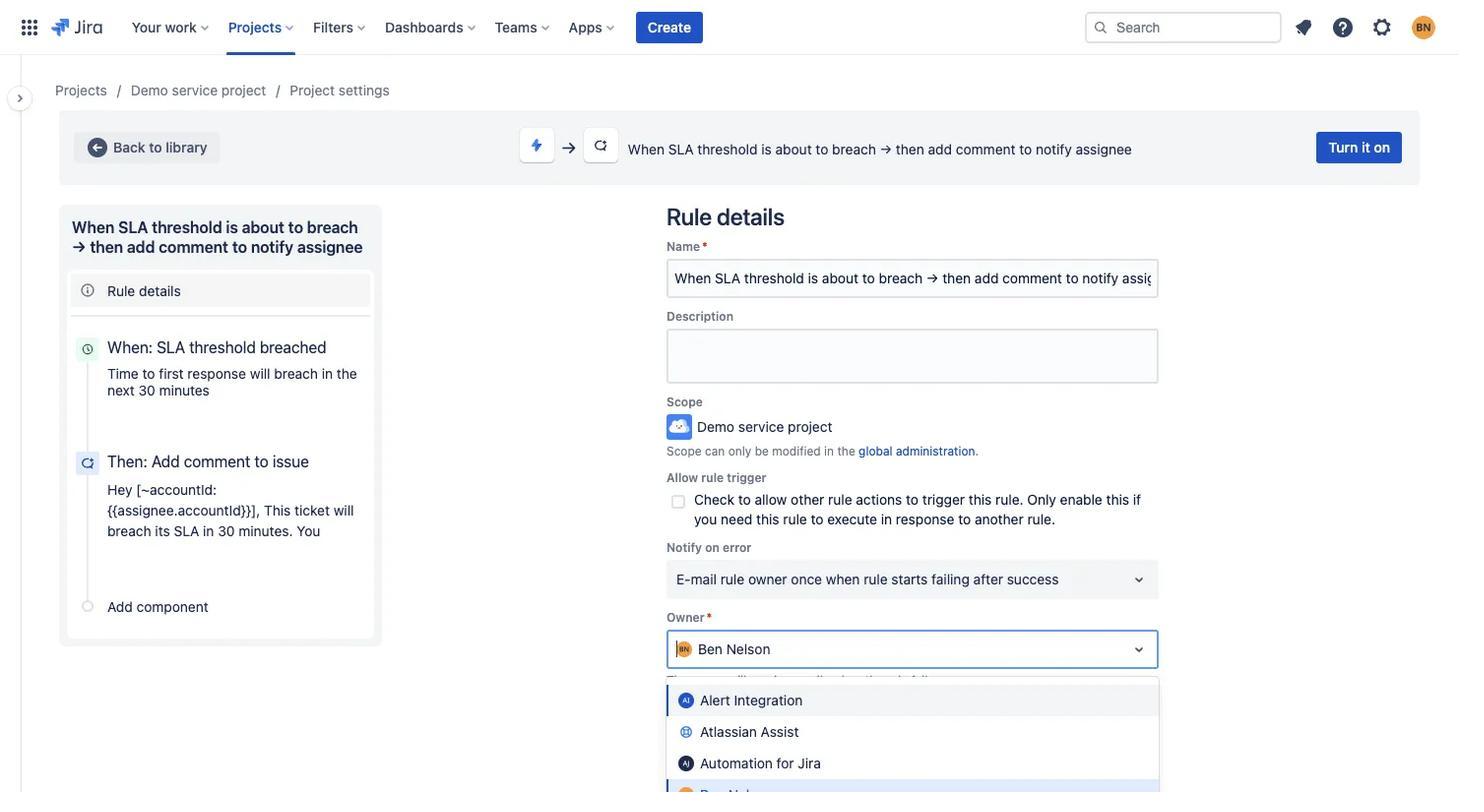 Task type: vqa. For each thing, say whether or not it's contained in the screenshot.
log
no



Task type: describe. For each thing, give the bounding box(es) containing it.
sla down back
[[118, 219, 148, 236]]

1 vertical spatial threshold
[[152, 219, 222, 236]]

rule inside rule details button
[[107, 282, 135, 299]]

receive
[[750, 674, 790, 688]]

ben nelson
[[698, 641, 771, 658]]

breach inside the hey [~accountid: {{assignee.accountid}}],  this ticket will breach its sla in 30 minutes. you should action or reassign it as soon as possible.  cheers, your friendly automation bot
[[107, 523, 151, 540]]

notify
[[667, 541, 702, 555]]

1 vertical spatial notify
[[251, 238, 294, 256]]

rule inside alert
[[887, 674, 908, 688]]

projects for "projects" link
[[55, 82, 107, 98]]

demo service project link
[[131, 79, 266, 102]]

your work
[[132, 18, 197, 35]]

notifications image
[[1292, 15, 1316, 39]]

automation for jira image
[[677, 787, 692, 793]]

1 vertical spatial assignee
[[297, 238, 363, 256]]

0 horizontal spatial on
[[705, 541, 720, 555]]

enable
[[1060, 491, 1103, 508]]

starts
[[892, 571, 928, 588]]

2 vertical spatial comment
[[184, 453, 251, 471]]

in inside will breach in the next
[[322, 365, 333, 382]]

0 vertical spatial rule.
[[996, 491, 1024, 508]]

back to library
[[113, 139, 207, 156]]

rule up execute
[[828, 491, 852, 508]]

a
[[667, 726, 674, 743]]

1 horizontal spatial rule.
[[1028, 511, 1056, 528]]

1 horizontal spatial demo service project
[[697, 419, 833, 435]]

first
[[159, 365, 184, 382]]

e-mail rule owner once when rule starts failing after success
[[677, 571, 1059, 588]]

component
[[136, 598, 209, 615]]

other
[[791, 491, 825, 508]]

a few seconds ago
[[667, 726, 786, 743]]

project settings link
[[290, 79, 390, 102]]

turn
[[1329, 139, 1359, 156]]

or
[[197, 544, 210, 560]]

ticket
[[295, 502, 330, 519]]

soon
[[301, 544, 332, 560]]

allow
[[755, 491, 787, 508]]

1 vertical spatial when sla threshold is about to breach → then add comment to notify assignee
[[72, 219, 363, 256]]

rule details inside button
[[107, 282, 181, 299]]

created
[[667, 700, 713, 715]]

rule details button
[[71, 274, 370, 307]]

after
[[974, 571, 1004, 588]]

few
[[678, 726, 701, 743]]

open image
[[1128, 638, 1151, 662]]

jira
[[798, 755, 821, 772]]

possible.
[[107, 564, 164, 581]]

atlassian assist
[[700, 724, 799, 741]]

it inside button
[[1362, 139, 1371, 156]]

owner
[[667, 611, 705, 625]]

notify on error
[[667, 541, 752, 555]]

owner *
[[667, 611, 712, 625]]

automation
[[107, 585, 179, 602]]

turn it on
[[1329, 139, 1391, 156]]

apps
[[569, 18, 603, 35]]

description
[[667, 309, 734, 324]]

30 minutes
[[138, 382, 210, 399]]

1 vertical spatial then
[[90, 238, 123, 256]]

1 vertical spatial trigger
[[923, 491, 965, 508]]

2 horizontal spatial this
[[1107, 491, 1130, 508]]

integration
[[734, 692, 803, 709]]

primary element
[[12, 0, 1085, 55]]

search image
[[1093, 19, 1109, 35]]

back to library button
[[74, 132, 219, 163]]

for
[[777, 755, 794, 772]]

0 horizontal spatial when
[[72, 219, 115, 236]]

1 horizontal spatial when sla threshold is about to breach → then add comment to notify assignee
[[628, 141, 1132, 158]]

project settings
[[290, 82, 390, 98]]

Notify on error text field
[[677, 570, 680, 590]]

* for name *
[[702, 239, 708, 254]]

alert integration
[[700, 692, 803, 709]]

.
[[976, 444, 979, 459]]

apps button
[[563, 11, 622, 43]]

* for owner *
[[707, 611, 712, 625]]

owner inside notify on error element
[[748, 571, 787, 588]]

0 vertical spatial details
[[717, 203, 785, 230]]

atlassian assist image
[[679, 725, 694, 741]]

rule down 'other'
[[783, 511, 807, 528]]

your profile and settings image
[[1412, 15, 1436, 39]]

0 vertical spatial add
[[928, 141, 952, 158]]

when for once
[[826, 571, 860, 588]]

0 vertical spatial rule details
[[667, 203, 785, 230]]

actor *
[[667, 755, 706, 770]]

rule right mail
[[721, 571, 745, 588]]

open image for notify on error
[[1128, 568, 1151, 592]]

scope can only be modified in the global administration .
[[667, 444, 979, 459]]

only
[[729, 444, 752, 459]]

execute
[[828, 511, 877, 528]]

turn it on button
[[1317, 132, 1402, 163]]

add component
[[107, 598, 209, 615]]

name
[[667, 239, 700, 254]]

need
[[721, 511, 753, 528]]

emails
[[794, 674, 829, 688]]

actor
[[667, 755, 698, 770]]

the
[[667, 674, 688, 688]]

owner inside alert
[[691, 674, 725, 688]]

0 vertical spatial then
[[896, 141, 925, 158]]

automation
[[700, 755, 773, 772]]

0 vertical spatial notify
[[1036, 141, 1072, 158]]

0 vertical spatial trigger
[[727, 471, 767, 486]]

mail
[[691, 571, 717, 588]]

success
[[1007, 571, 1059, 588]]

when:
[[107, 339, 153, 357]]

* for actor *
[[700, 755, 706, 770]]

1 vertical spatial comment
[[159, 238, 228, 256]]

this
[[264, 502, 291, 519]]

be
[[755, 444, 769, 459]]

the owner will receive emails when the rule fails. alert
[[667, 674, 1159, 689]]

back
[[113, 139, 145, 156]]

library
[[166, 139, 207, 156]]

0 horizontal spatial this
[[756, 511, 780, 528]]

projects link
[[55, 79, 107, 102]]

your work button
[[126, 11, 216, 43]]

filters
[[313, 18, 354, 35]]

1 horizontal spatial about
[[776, 141, 812, 158]]

actions
[[856, 491, 902, 508]]

rule left starts
[[864, 571, 888, 588]]

1 horizontal spatial demo
[[697, 419, 735, 435]]

settings image
[[1371, 15, 1395, 39]]

in right modified
[[824, 444, 834, 459]]

administration
[[896, 444, 976, 459]]

in inside allow rule trigger check to allow other rule actions to trigger this rule.  only enable this if you need this rule to execute in response to another rule.
[[881, 511, 892, 528]]

will inside alert
[[729, 674, 747, 688]]

0 vertical spatial ben nelson image
[[677, 642, 692, 658]]

0 vertical spatial →
[[880, 141, 892, 158]]

will inside will breach in the next
[[250, 365, 270, 382]]

sla inside the hey [~accountid: {{assignee.accountid}}],  this ticket will breach its sla in 30 minutes. you should action or reassign it as soon as possible.  cheers, your friendly automation bot
[[174, 523, 199, 540]]

when for emails
[[833, 674, 862, 688]]

the owner will receive emails when the rule fails.
[[667, 674, 938, 688]]

appswitcher icon image
[[18, 15, 41, 39]]

only
[[1028, 491, 1057, 508]]



Task type: locate. For each thing, give the bounding box(es) containing it.
can
[[705, 444, 725, 459]]

time to first response
[[107, 365, 246, 382]]

action
[[154, 544, 193, 560]]

demo up back to library button
[[131, 82, 168, 98]]

teams
[[495, 18, 537, 35]]

the for scope can only be modified in the global administration .
[[838, 444, 856, 459]]

1 horizontal spatial on
[[1374, 139, 1391, 156]]

to
[[149, 139, 162, 156], [816, 141, 829, 158], [1020, 141, 1032, 158], [288, 219, 303, 236], [232, 238, 247, 256], [142, 365, 155, 382], [255, 453, 269, 471], [738, 491, 751, 508], [906, 491, 919, 508], [811, 511, 824, 528], [958, 511, 971, 528]]

demo
[[131, 82, 168, 98], [697, 419, 735, 435]]

as up friendly
[[282, 544, 297, 560]]

add
[[151, 453, 180, 471], [107, 598, 133, 615]]

it up friendly
[[271, 544, 279, 560]]

0 vertical spatial projects
[[228, 18, 282, 35]]

add
[[928, 141, 952, 158], [127, 238, 155, 256]]

rule. down only
[[1028, 511, 1056, 528]]

rule details up 'name *'
[[667, 203, 785, 230]]

1 horizontal spatial this
[[969, 491, 992, 508]]

1 vertical spatial open image
[[1128, 783, 1151, 793]]

details inside button
[[139, 282, 181, 299]]

ben nelson image down automation for jira icon
[[679, 788, 694, 793]]

1 vertical spatial 30
[[218, 523, 235, 540]]

projects for projects dropdown button
[[228, 18, 282, 35]]

demo inside demo service project 'link'
[[131, 82, 168, 98]]

0 vertical spatial 30
[[138, 382, 155, 399]]

30 right next
[[138, 382, 155, 399]]

0 vertical spatial add
[[151, 453, 180, 471]]

fails.
[[911, 674, 938, 688]]

1 vertical spatial when
[[72, 219, 115, 236]]

0 horizontal spatial add
[[107, 598, 133, 615]]

0 horizontal spatial 30
[[138, 382, 155, 399]]

0 vertical spatial open image
[[1128, 568, 1151, 592]]

rule left fails.
[[887, 674, 908, 688]]

0 vertical spatial service
[[172, 82, 218, 98]]

projects
[[228, 18, 282, 35], [55, 82, 107, 98]]

this down allow
[[756, 511, 780, 528]]

rule up 'name *'
[[667, 203, 712, 230]]

e-
[[677, 571, 691, 588]]

0 vertical spatial demo
[[131, 82, 168, 98]]

1 vertical spatial →
[[72, 238, 86, 256]]

1 vertical spatial details
[[139, 282, 181, 299]]

0 horizontal spatial is
[[226, 219, 238, 236]]

this up another
[[969, 491, 992, 508]]

30 up reassign
[[218, 523, 235, 540]]

1 horizontal spatial assignee
[[1076, 141, 1132, 158]]

service inside 'link'
[[172, 82, 218, 98]]

trigger down administration
[[923, 491, 965, 508]]

the for the owner will receive emails when the rule fails.
[[866, 674, 884, 688]]

alert integration image
[[679, 693, 694, 709]]

0 vertical spatial your
[[132, 18, 161, 35]]

scope for scope
[[667, 395, 703, 410]]

in down actions
[[881, 511, 892, 528]]

0 horizontal spatial as
[[282, 544, 297, 560]]

1 vertical spatial rule details
[[107, 282, 181, 299]]

trigger
[[727, 471, 767, 486], [923, 491, 965, 508]]

2 scope from the top
[[667, 444, 702, 459]]

hey
[[107, 482, 132, 498]]

response down when: sla threshold breached
[[188, 365, 246, 382]]

to inside button
[[149, 139, 162, 156]]

1 horizontal spatial projects
[[228, 18, 282, 35]]

allow rule trigger check to allow other rule actions to trigger this rule.  only enable this if you need this rule to execute in response to another rule.
[[667, 471, 1142, 528]]

service up the library
[[172, 82, 218, 98]]

your inside popup button
[[132, 18, 161, 35]]

then: add comment to issue
[[107, 453, 309, 471]]

will breach in the next
[[107, 365, 357, 399]]

minutes
[[159, 382, 210, 399]]

add up [~accountid:
[[151, 453, 180, 471]]

{{assignee.accountid}}],
[[107, 502, 260, 519]]

projects inside dropdown button
[[228, 18, 282, 35]]

0 horizontal spatial about
[[242, 219, 285, 236]]

0 horizontal spatial add
[[127, 238, 155, 256]]

1 vertical spatial on
[[705, 541, 720, 555]]

trigger down only
[[727, 471, 767, 486]]

2 horizontal spatial the
[[866, 674, 884, 688]]

nelson
[[727, 641, 771, 658]]

0 vertical spatial rule
[[667, 203, 712, 230]]

create button
[[636, 11, 703, 43]]

0 horizontal spatial when sla threshold is about to breach → then add comment to notify assignee
[[72, 219, 363, 256]]

alert
[[700, 692, 731, 709]]

your left work
[[132, 18, 161, 35]]

1 vertical spatial service
[[738, 419, 784, 435]]

1 horizontal spatial add
[[151, 453, 180, 471]]

1 vertical spatial about
[[242, 219, 285, 236]]

ben nelson image
[[677, 642, 692, 658], [679, 788, 694, 793]]

is inside when sla threshold is about to breach → then add comment to notify assignee
[[226, 219, 238, 236]]

breached
[[260, 339, 327, 357]]

ben nelson image left ben
[[677, 642, 692, 658]]

as right soon
[[335, 544, 350, 560]]

open image
[[1128, 568, 1151, 592], [1128, 783, 1151, 793]]

when right 'once'
[[826, 571, 860, 588]]

assignee
[[1076, 141, 1132, 158], [297, 238, 363, 256]]

it
[[1362, 139, 1371, 156], [271, 544, 279, 560]]

will up the alert integration at the bottom of the page
[[729, 674, 747, 688]]

sidebar navigation image
[[0, 79, 43, 118]]

global administration link
[[859, 444, 976, 459]]

when right emails
[[833, 674, 862, 688]]

assist
[[761, 724, 799, 741]]

this left if
[[1107, 491, 1130, 508]]

0 horizontal spatial notify
[[251, 238, 294, 256]]

error
[[723, 541, 752, 555]]

in
[[322, 365, 333, 382], [824, 444, 834, 459], [881, 511, 892, 528], [203, 523, 214, 540]]

the
[[337, 365, 357, 382], [838, 444, 856, 459], [866, 674, 884, 688]]

1 vertical spatial your
[[221, 564, 250, 581]]

0 vertical spatial when
[[826, 571, 860, 588]]

1 vertical spatial ben nelson image
[[679, 788, 694, 793]]

1 vertical spatial the
[[838, 444, 856, 459]]

teams button
[[489, 11, 557, 43]]

1 vertical spatial scope
[[667, 444, 702, 459]]

in inside the hey [~accountid: {{assignee.accountid}}],  this ticket will breach its sla in 30 minutes. you should action or reassign it as soon as possible.  cheers, your friendly automation bot
[[203, 523, 214, 540]]

Search field
[[1085, 11, 1282, 43]]

should
[[107, 544, 150, 560]]

None text field
[[677, 640, 680, 660]]

project down projects dropdown button
[[222, 82, 266, 98]]

will inside the hey [~accountid: {{assignee.accountid}}],  this ticket will breach its sla in 30 minutes. you should action or reassign it as soon as possible.  cheers, your friendly automation bot
[[334, 502, 354, 519]]

on inside turn it on button
[[1374, 139, 1391, 156]]

when
[[628, 141, 665, 158], [72, 219, 115, 236]]

on right turn
[[1374, 139, 1391, 156]]

sla down {{assignee.accountid}}],
[[174, 523, 199, 540]]

another
[[975, 511, 1024, 528]]

2 vertical spatial threshold
[[189, 339, 256, 357]]

will
[[250, 365, 270, 382], [334, 502, 354, 519], [729, 674, 747, 688]]

on left 'error'
[[705, 541, 720, 555]]

filters button
[[307, 11, 373, 43]]

the inside will breach in the next
[[337, 365, 357, 382]]

allow
[[667, 471, 698, 486]]

sla up the name
[[668, 141, 694, 158]]

when inside notify on error element
[[826, 571, 860, 588]]

1 vertical spatial projects
[[55, 82, 107, 98]]

project up scope can only be modified in the global administration .
[[788, 419, 833, 435]]

0 vertical spatial on
[[1374, 139, 1391, 156]]

1 horizontal spatial project
[[788, 419, 833, 435]]

check
[[694, 491, 735, 508]]

help image
[[1332, 15, 1355, 39]]

sla up first
[[157, 339, 185, 357]]

next
[[107, 382, 135, 399]]

banner
[[0, 0, 1460, 55]]

friendly
[[253, 564, 301, 581]]

your inside the hey [~accountid: {{assignee.accountid}}],  this ticket will breach its sla in 30 minutes. you should action or reassign it as soon as possible.  cheers, your friendly automation bot
[[221, 564, 250, 581]]

will right ticket
[[334, 502, 354, 519]]

you
[[694, 511, 717, 528]]

owner left 'once'
[[748, 571, 787, 588]]

2 as from the left
[[335, 544, 350, 560]]

1 horizontal spatial trigger
[[923, 491, 965, 508]]

* right owner
[[707, 611, 712, 625]]

automation for jira image
[[679, 756, 694, 772]]

0 vertical spatial it
[[1362, 139, 1371, 156]]

0 vertical spatial will
[[250, 365, 270, 382]]

demo service project up be on the bottom right of page
[[697, 419, 833, 435]]

demo service project
[[131, 82, 266, 98], [697, 419, 833, 435]]

modified
[[772, 444, 821, 459]]

rule up when: on the top
[[107, 282, 135, 299]]

0 vertical spatial about
[[776, 141, 812, 158]]

hey [~accountid: {{assignee.accountid}}],  this ticket will breach its sla in 30 minutes. you should action or reassign it as soon as possible.  cheers, your friendly automation bot
[[107, 482, 354, 602]]

add inside button
[[107, 598, 133, 615]]

settings
[[339, 82, 390, 98]]

scope for scope can only be modified in the global administration .
[[667, 444, 702, 459]]

your down reassign
[[221, 564, 250, 581]]

add component button
[[71, 590, 370, 623]]

1 horizontal spatial as
[[335, 544, 350, 560]]

0 horizontal spatial projects
[[55, 82, 107, 98]]

banner containing your work
[[0, 0, 1460, 55]]

atlassian
[[700, 724, 757, 741]]

rule up check
[[702, 471, 724, 486]]

jira image
[[51, 15, 102, 39], [51, 15, 102, 39]]

0 vertical spatial assignee
[[1076, 141, 1132, 158]]

0 horizontal spatial response
[[188, 365, 246, 382]]

owner up alert
[[691, 674, 725, 688]]

1 vertical spatial demo
[[697, 419, 735, 435]]

projects right sidebar navigation icon
[[55, 82, 107, 98]]

it right turn
[[1362, 139, 1371, 156]]

owner
[[748, 571, 787, 588], [691, 674, 725, 688]]

1 vertical spatial will
[[334, 502, 354, 519]]

global
[[859, 444, 893, 459]]

1 vertical spatial when
[[833, 674, 862, 688]]

service up be on the bottom right of page
[[738, 419, 784, 435]]

0 vertical spatial is
[[762, 141, 772, 158]]

Description text field
[[667, 329, 1159, 384]]

dashboards button
[[379, 11, 483, 43]]

0 horizontal spatial →
[[72, 238, 86, 256]]

0 vertical spatial project
[[222, 82, 266, 98]]

project inside 'link'
[[222, 82, 266, 98]]

0 horizontal spatial rule
[[107, 282, 135, 299]]

response down actions
[[896, 511, 955, 528]]

time
[[107, 365, 139, 382]]

1 horizontal spatial notify
[[1036, 141, 1072, 158]]

1 vertical spatial rule
[[107, 282, 135, 299]]

0 vertical spatial comment
[[956, 141, 1016, 158]]

the inside alert
[[866, 674, 884, 688]]

you
[[297, 523, 320, 540]]

rule. up another
[[996, 491, 1024, 508]]

0 vertical spatial when
[[628, 141, 665, 158]]

work
[[165, 18, 197, 35]]

automation for jira
[[700, 755, 821, 772]]

1 horizontal spatial is
[[762, 141, 772, 158]]

your
[[132, 18, 161, 35], [221, 564, 250, 581]]

1 open image from the top
[[1128, 568, 1151, 592]]

scope
[[667, 395, 703, 410], [667, 444, 702, 459]]

projects right work
[[228, 18, 282, 35]]

0 horizontal spatial demo service project
[[131, 82, 266, 98]]

sla
[[668, 141, 694, 158], [118, 219, 148, 236], [157, 339, 185, 357], [174, 523, 199, 540]]

ago
[[762, 726, 786, 743]]

0 horizontal spatial will
[[250, 365, 270, 382]]

in up or
[[203, 523, 214, 540]]

2 open image from the top
[[1128, 783, 1151, 793]]

1 vertical spatial demo service project
[[697, 419, 833, 435]]

issue
[[273, 453, 309, 471]]

demo service project up the library
[[131, 82, 266, 98]]

demo up can
[[697, 419, 735, 435]]

1 horizontal spatial your
[[221, 564, 250, 581]]

in down breached
[[322, 365, 333, 382]]

1 horizontal spatial rule details
[[667, 203, 785, 230]]

→
[[880, 141, 892, 158], [72, 238, 86, 256]]

0 horizontal spatial rule.
[[996, 491, 1024, 508]]

0 vertical spatial *
[[702, 239, 708, 254]]

* right automation for jira icon
[[700, 755, 706, 770]]

0 vertical spatial response
[[188, 365, 246, 382]]

notify on error element
[[667, 560, 1159, 600]]

open image for actor
[[1128, 783, 1151, 793]]

comment
[[956, 141, 1016, 158], [159, 238, 228, 256], [184, 453, 251, 471]]

0 vertical spatial owner
[[748, 571, 787, 588]]

1 scope from the top
[[667, 395, 703, 410]]

1 horizontal spatial service
[[738, 419, 784, 435]]

rule
[[702, 471, 724, 486], [828, 491, 852, 508], [783, 511, 807, 528], [721, 571, 745, 588], [864, 571, 888, 588], [887, 674, 908, 688]]

1 horizontal spatial the
[[838, 444, 856, 459]]

1 horizontal spatial 30
[[218, 523, 235, 540]]

None field
[[669, 261, 1157, 296]]

project
[[290, 82, 335, 98]]

add down possible.
[[107, 598, 133, 615]]

0 vertical spatial demo service project
[[131, 82, 266, 98]]

0 horizontal spatial rule details
[[107, 282, 181, 299]]

project
[[222, 82, 266, 98], [788, 419, 833, 435]]

1 horizontal spatial when
[[628, 141, 665, 158]]

0 vertical spatial scope
[[667, 395, 703, 410]]

1 as from the left
[[282, 544, 297, 560]]

then
[[896, 141, 925, 158], [90, 238, 123, 256]]

* right the name
[[702, 239, 708, 254]]

will down breached
[[250, 365, 270, 382]]

1 vertical spatial project
[[788, 419, 833, 435]]

seconds
[[704, 726, 758, 743]]

rule details up when: on the top
[[107, 282, 181, 299]]

open image inside notify on error element
[[1128, 568, 1151, 592]]

dashboards
[[385, 18, 464, 35]]

cheers,
[[168, 564, 217, 581]]

when: sla threshold breached
[[107, 339, 327, 357]]

response inside allow rule trigger check to allow other rule actions to trigger this rule.  only enable this if you need this rule to execute in response to another rule.
[[896, 511, 955, 528]]

when inside alert
[[833, 674, 862, 688]]

1 horizontal spatial owner
[[748, 571, 787, 588]]

about inside when sla threshold is about to breach → then add comment to notify assignee
[[242, 219, 285, 236]]

failing
[[932, 571, 970, 588]]

0 vertical spatial threshold
[[698, 141, 758, 158]]

0 horizontal spatial service
[[172, 82, 218, 98]]

1 horizontal spatial will
[[334, 502, 354, 519]]

30 inside the hey [~accountid: {{assignee.accountid}}],  this ticket will breach its sla in 30 minutes. you should action or reassign it as soon as possible.  cheers, your friendly automation bot
[[218, 523, 235, 540]]

breach inside will breach in the next
[[274, 365, 318, 382]]

it inside the hey [~accountid: {{assignee.accountid}}],  this ticket will breach its sla in 30 minutes. you should action or reassign it as soon as possible.  cheers, your friendly automation bot
[[271, 544, 279, 560]]

0 horizontal spatial assignee
[[297, 238, 363, 256]]

1 vertical spatial owner
[[691, 674, 725, 688]]

this
[[969, 491, 992, 508], [1107, 491, 1130, 508], [756, 511, 780, 528]]

once
[[791, 571, 822, 588]]

1 vertical spatial *
[[707, 611, 712, 625]]

bot
[[183, 585, 204, 602]]



